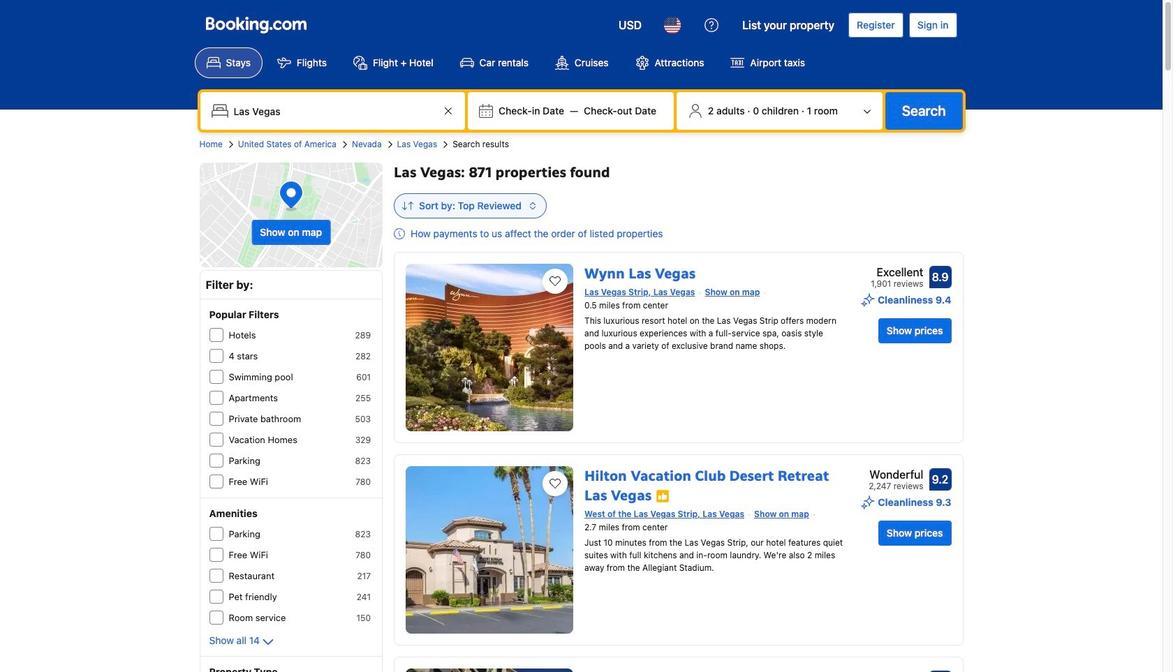 Task type: describe. For each thing, give the bounding box(es) containing it.
search results updated. las vegas: 871 properties found. element
[[394, 163, 964, 182]]

wynn las vegas image
[[406, 264, 574, 432]]

hilton vacation club desert retreat las vegas image
[[406, 467, 574, 634]]

booking.com image
[[206, 17, 306, 34]]



Task type: locate. For each thing, give the bounding box(es) containing it.
this property is part of our preferred partner program. it's committed to providing excellent service and good value. it'll pay us a higher commission if you make a booking. image
[[656, 489, 670, 503], [656, 489, 670, 503]]

Where are you going? field
[[228, 99, 440, 124]]



Task type: vqa. For each thing, say whether or not it's contained in the screenshot.
instant
no



